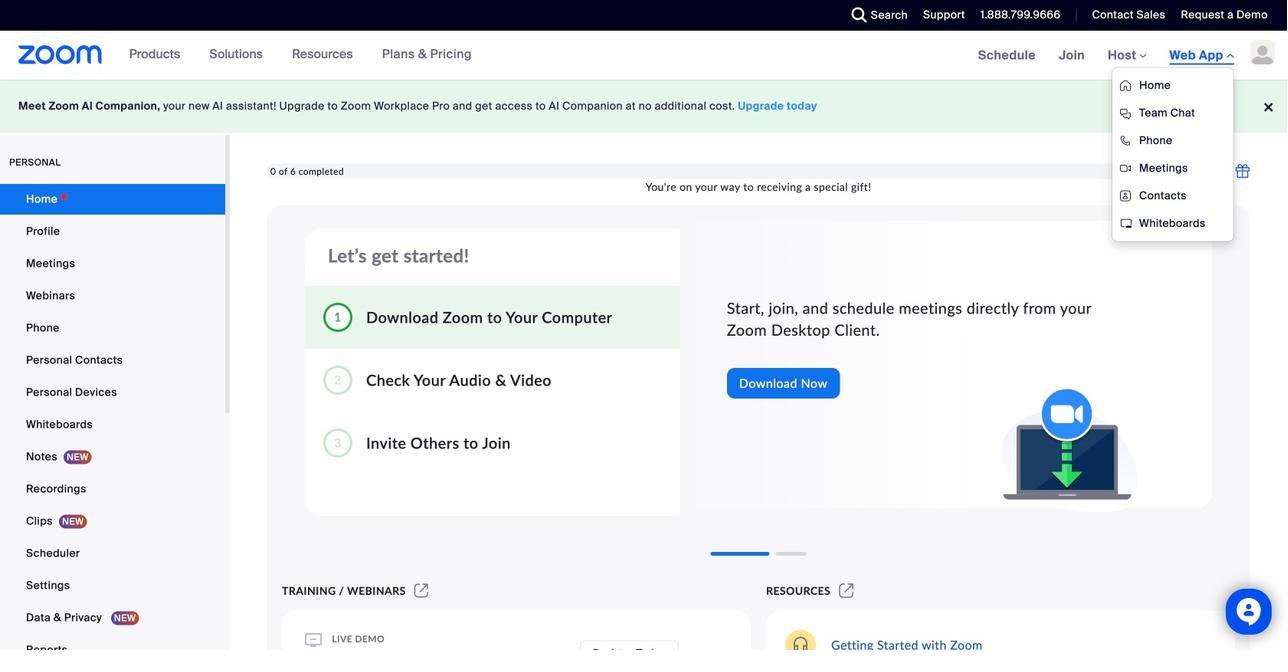 Task type: describe. For each thing, give the bounding box(es) containing it.
product information navigation
[[118, 31, 484, 80]]

2 window new image from the left
[[837, 584, 857, 597]]

personal menu menu
[[0, 184, 225, 650]]



Task type: locate. For each thing, give the bounding box(es) containing it.
1 window new image from the left
[[412, 584, 431, 597]]

meetings navigation
[[967, 31, 1288, 242]]

profile picture image
[[1251, 40, 1276, 64]]

window new image
[[412, 584, 431, 597], [837, 584, 857, 597]]

footer
[[0, 80, 1288, 133]]

0 horizontal spatial window new image
[[412, 584, 431, 597]]

1 horizontal spatial window new image
[[837, 584, 857, 597]]

banner
[[0, 31, 1288, 242]]

zoom logo image
[[18, 45, 102, 64]]



Task type: vqa. For each thing, say whether or not it's contained in the screenshot.
Close icon
no



